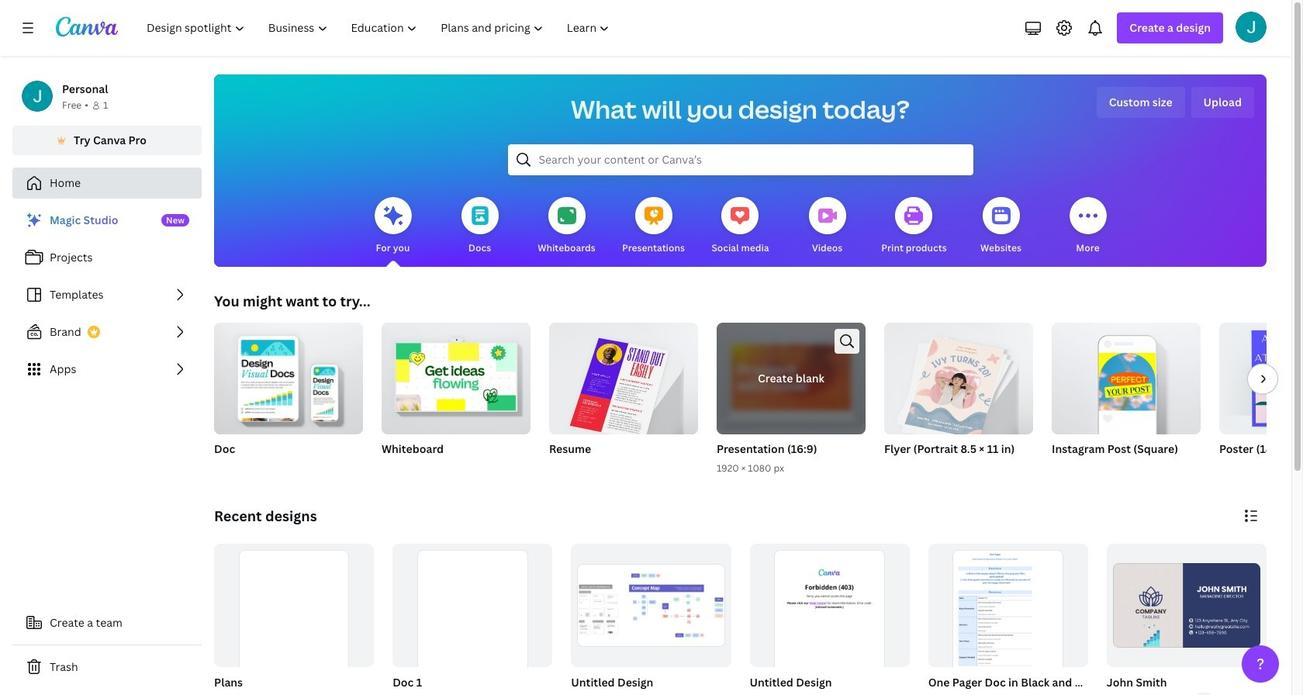 Task type: locate. For each thing, give the bounding box(es) containing it.
list
[[12, 205, 202, 385]]

Search search field
[[539, 145, 942, 175]]

group
[[214, 317, 363, 476], [214, 317, 363, 434], [382, 317, 531, 476], [382, 317, 531, 434], [549, 317, 698, 476], [549, 317, 698, 441], [884, 317, 1033, 476], [884, 317, 1033, 439], [1052, 317, 1201, 476], [1052, 317, 1201, 434], [717, 323, 866, 476], [717, 323, 866, 434], [1220, 323, 1303, 476], [1220, 323, 1303, 434], [211, 544, 374, 695], [214, 544, 374, 695], [390, 544, 553, 695], [393, 544, 553, 695], [568, 544, 731, 695], [747, 544, 910, 695], [925, 544, 1303, 695], [928, 544, 1088, 695], [1104, 544, 1267, 695], [1107, 544, 1267, 667]]

top level navigation element
[[137, 12, 623, 43]]

None search field
[[508, 144, 973, 175]]



Task type: vqa. For each thing, say whether or not it's contained in the screenshot.
scan associated with employment
no



Task type: describe. For each thing, give the bounding box(es) containing it.
john smith image
[[1236, 12, 1267, 43]]



